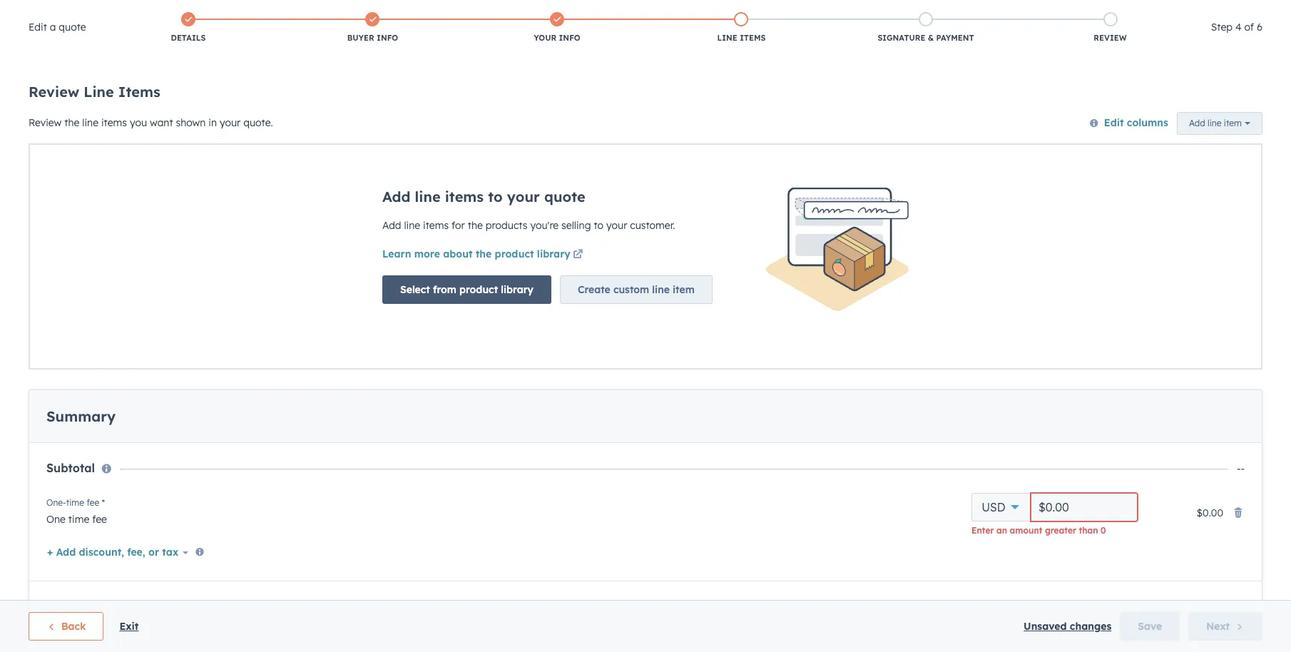 Task type: vqa. For each thing, say whether or not it's contained in the screenshot.
4th menu item from the left
yes



Task type: describe. For each thing, give the bounding box(es) containing it.
ended.
[[257, 10, 295, 24]]

deal
[[423, 220, 444, 233]]

4 menu item from the left
[[1201, 36, 1275, 59]]

select from product library button
[[383, 378, 552, 406]]

your marketing hub professional trial has ended. have questions or need help?
[[14, 10, 440, 24]]

--
[[1232, 606, 1240, 619]]

1 - from the left
[[1232, 606, 1236, 619]]

total
[[52, 604, 81, 619]]

1 $0.00 from the left
[[379, 220, 405, 233]]

0 horizontal spatial line
[[415, 291, 441, 309]]

create quote button
[[1158, 129, 1257, 158]]

subtotal
[[52, 559, 101, 574]]

):
[[510, 220, 516, 233]]

line items in new deal
[[34, 134, 200, 152]]

your
[[14, 10, 41, 24]]

line items in new deal banner
[[34, 125, 1257, 158]]

back
[[45, 115, 66, 126]]

close image
[[1257, 12, 1269, 24]]

professional
[[133, 10, 203, 24]]

help?
[[415, 11, 440, 24]]

select
[[400, 386, 430, 398]]

create custom line item
[[578, 386, 695, 398]]

marketplaces button
[[1095, 36, 1125, 59]]

create for create quote
[[1175, 137, 1208, 150]]

2 horizontal spatial deal
[[544, 291, 576, 309]]

(
[[486, 220, 490, 233]]

marketplaces image
[[1103, 42, 1116, 55]]

create custom line item button
[[560, 378, 713, 406]]

items
[[69, 134, 111, 152]]

custom
[[614, 386, 650, 398]]

quote
[[1211, 137, 1240, 150]]

contract
[[84, 604, 132, 619]]

2 vertical spatial to
[[488, 291, 503, 309]]

new
[[133, 134, 164, 152]]

need
[[389, 11, 412, 24]]

1 menu item from the left
[[988, 36, 1063, 59]]



Task type: locate. For each thing, give the bounding box(es) containing it.
deal up items
[[80, 115, 99, 126]]

1 vertical spatial create
[[578, 386, 611, 398]]

0 horizontal spatial create
[[578, 386, 611, 398]]

deal amount ( acv ): $0.00
[[423, 220, 545, 233]]

to
[[473, 12, 481, 23], [69, 115, 78, 126], [488, 291, 503, 309]]

0 vertical spatial deal
[[80, 115, 99, 126]]

add
[[383, 291, 411, 309]]

to right back
[[69, 115, 78, 126]]

deal right new
[[169, 134, 200, 152]]

marketing
[[44, 10, 102, 24]]

sales
[[484, 12, 505, 23]]

create left quote
[[1175, 137, 1208, 150]]

to inside button
[[473, 12, 481, 23]]

0 vertical spatial line
[[415, 291, 441, 309]]

amount
[[447, 220, 484, 233]]

value
[[135, 604, 167, 619]]

in
[[115, 134, 129, 152]]

your
[[507, 291, 540, 309]]

0 vertical spatial to
[[473, 12, 481, 23]]

$0.00 left "deal"
[[379, 220, 405, 233]]

line left item
[[652, 386, 670, 398]]

create for create custom line item
[[578, 386, 611, 398]]

from
[[433, 386, 457, 398]]

line right add
[[415, 291, 441, 309]]

menu
[[988, 36, 1275, 59]]

acv
[[490, 220, 510, 233]]

2 - from the left
[[1236, 606, 1240, 619]]

1 horizontal spatial deal
[[169, 134, 200, 152]]

has
[[234, 10, 254, 24]]

to left 'your'
[[488, 291, 503, 309]]

1 vertical spatial line
[[652, 386, 670, 398]]

product
[[460, 386, 498, 398]]

line inside button
[[652, 386, 670, 398]]

back to deal button
[[34, 115, 99, 126]]

create quote
[[1175, 137, 1240, 150]]

have
[[301, 11, 325, 24]]

to right talk
[[473, 12, 481, 23]]

0 vertical spatial create
[[1175, 137, 1208, 150]]

create inside line items in new deal banner
[[1175, 137, 1208, 150]]

talk to sales button
[[445, 9, 514, 27]]

0 horizontal spatial deal
[[80, 115, 99, 126]]

or
[[376, 11, 386, 24]]

deal
[[80, 115, 99, 126], [169, 134, 200, 152], [544, 291, 576, 309]]

2 $0.00 from the left
[[519, 220, 545, 233]]

summary
[[52, 506, 121, 524]]

back to deal
[[45, 115, 99, 126]]

talk
[[455, 12, 470, 23]]

deal right 'your'
[[544, 291, 576, 309]]

item
[[673, 386, 695, 398]]

questions
[[328, 11, 374, 24]]

hub
[[106, 10, 129, 24]]

line
[[34, 134, 65, 152]]

talk to sales
[[455, 12, 505, 23]]

$0.00 right ):
[[519, 220, 545, 233]]

1 vertical spatial to
[[69, 115, 78, 126]]

menu item
[[988, 36, 1063, 59], [1066, 36, 1093, 59], [1126, 36, 1153, 59], [1201, 36, 1275, 59]]

0 horizontal spatial to
[[69, 115, 78, 126]]

create left custom
[[578, 386, 611, 398]]

library
[[501, 386, 534, 398]]

1 horizontal spatial create
[[1175, 137, 1208, 150]]

select from product library
[[400, 386, 534, 398]]

create
[[1175, 137, 1208, 150], [578, 386, 611, 398]]

2 horizontal spatial to
[[488, 291, 503, 309]]

total contract value
[[52, 604, 167, 619]]

1 horizontal spatial $0.00
[[519, 220, 545, 233]]

-
[[1232, 606, 1236, 619], [1236, 606, 1240, 619]]

1 horizontal spatial line
[[652, 386, 670, 398]]

3 menu item from the left
[[1126, 36, 1153, 59]]

$0.00
[[379, 220, 405, 233], [519, 220, 545, 233]]

to for back
[[69, 115, 78, 126]]

to for talk
[[473, 12, 481, 23]]

add line items to your deal
[[383, 291, 576, 309]]

1 horizontal spatial to
[[473, 12, 481, 23]]

deal inside banner
[[169, 134, 200, 152]]

trial
[[206, 10, 230, 24]]

line
[[415, 291, 441, 309], [652, 386, 670, 398]]

items
[[445, 291, 484, 309]]

1 vertical spatial deal
[[169, 134, 200, 152]]

2 menu item from the left
[[1066, 36, 1093, 59]]

2 vertical spatial deal
[[544, 291, 576, 309]]

0 horizontal spatial $0.00
[[379, 220, 405, 233]]



